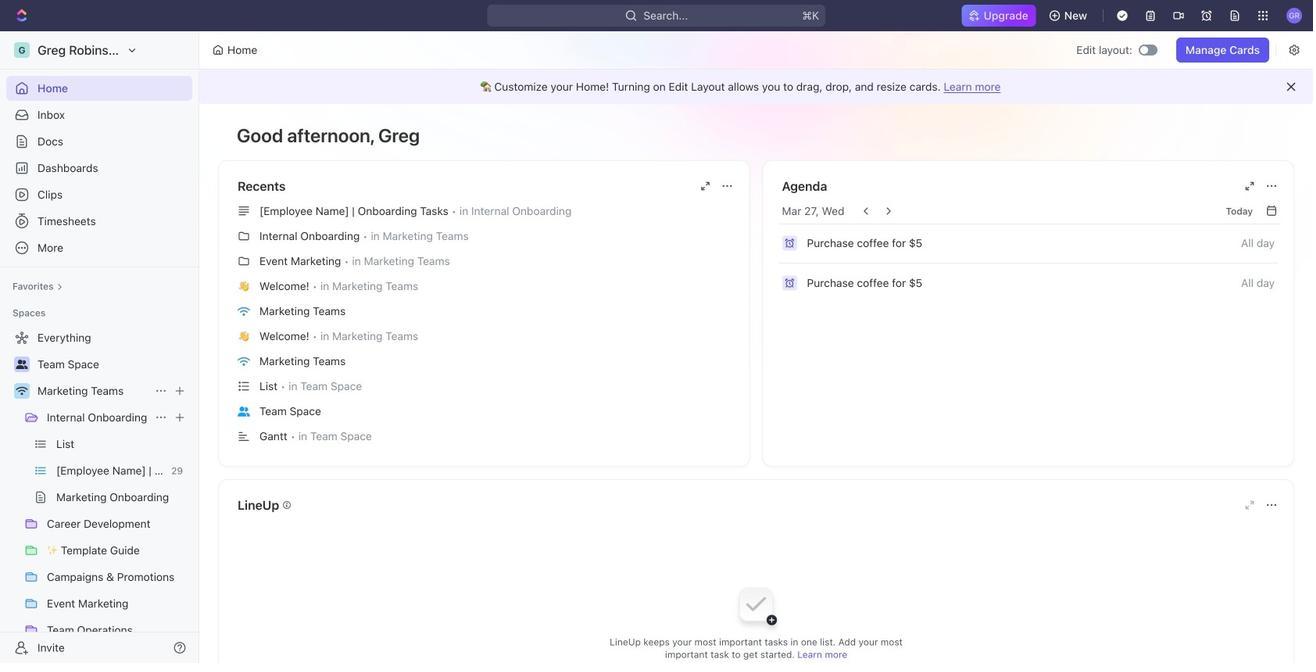 Task type: describe. For each thing, give the bounding box(es) containing it.
sidebar navigation
[[0, 31, 203, 663]]



Task type: vqa. For each thing, say whether or not it's contained in the screenshot.
leftmost THE USER GROUP Icon
yes



Task type: locate. For each thing, give the bounding box(es) containing it.
wifi image down user group icon
[[16, 386, 28, 396]]

tree inside sidebar navigation
[[6, 325, 192, 663]]

greg robinson's workspace, , element
[[14, 42, 30, 58]]

1 horizontal spatial wifi image
[[238, 306, 250, 316]]

wifi image
[[238, 306, 250, 316], [16, 386, 28, 396]]

user group image
[[238, 406, 250, 416]]

alert
[[199, 70, 1314, 104]]

0 horizontal spatial wifi image
[[16, 386, 28, 396]]

0 vertical spatial wifi image
[[238, 306, 250, 316]]

tree
[[6, 325, 192, 663]]

wifi image inside tree
[[16, 386, 28, 396]]

1 vertical spatial wifi image
[[16, 386, 28, 396]]

wifi image up wifi icon
[[238, 306, 250, 316]]

wifi image
[[238, 356, 250, 366]]

user group image
[[16, 360, 28, 369]]



